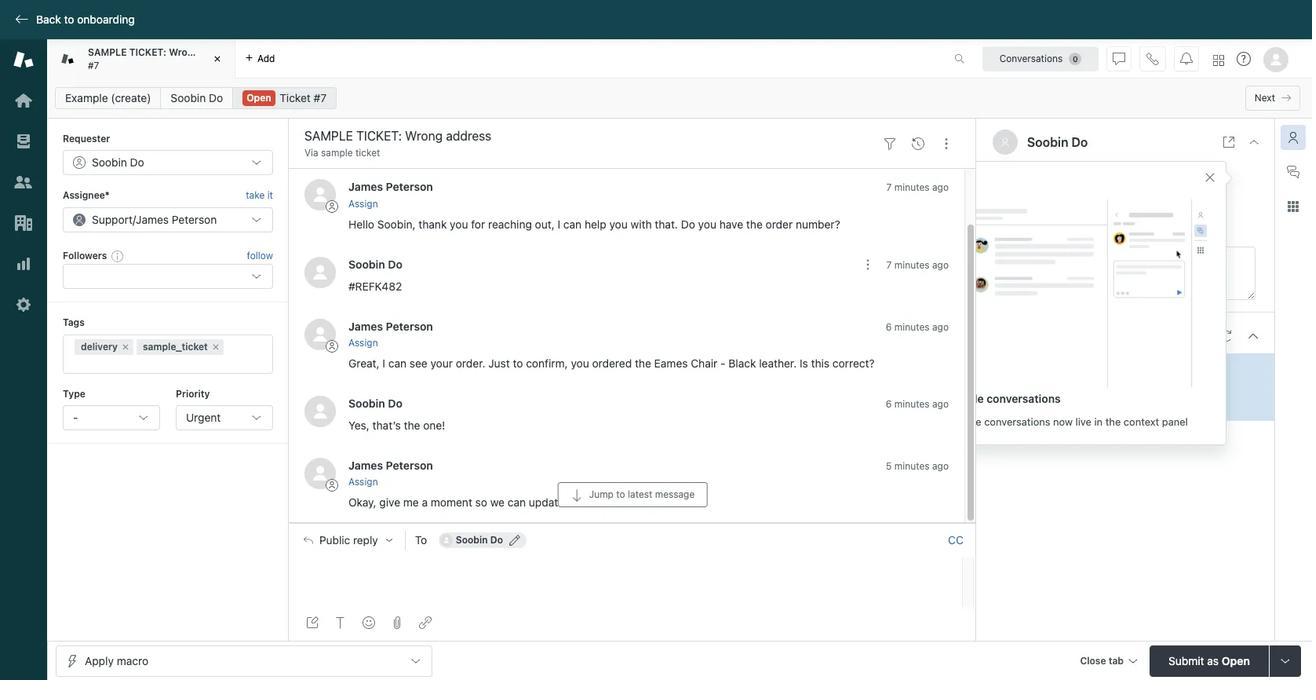 Task type: vqa. For each thing, say whether or not it's contained in the screenshot.
10:37 related to James Peterson
no



Task type: locate. For each thing, give the bounding box(es) containing it.
1 vertical spatial address
[[1150, 362, 1190, 376]]

1 vertical spatial 6 minutes ago text field
[[886, 398, 949, 410]]

1 vertical spatial 6 minutes ago
[[886, 398, 949, 410]]

#7
[[88, 59, 99, 71], [314, 91, 327, 104]]

sample_ticket
[[143, 340, 208, 352]]

1 vertical spatial james peterson assign
[[349, 319, 433, 349]]

update
[[529, 496, 565, 509]]

0 vertical spatial 7 minutes ago text field
[[887, 182, 949, 193]]

8 minutes ago text field
[[1024, 380, 1087, 392]]

assign up hello
[[349, 198, 378, 209]]

add
[[258, 52, 275, 64]]

assign up great,
[[349, 337, 378, 349]]

can left help
[[564, 217, 582, 231]]

do down sample ticket: wrong address #7
[[209, 91, 223, 104]]

0 vertical spatial wrong
[[169, 46, 199, 58]]

5
[[887, 460, 892, 472]]

2 7 minutes ago text field from the top
[[887, 259, 949, 271]]

user image
[[1001, 137, 1011, 147]]

1 horizontal spatial wrong
[[1114, 362, 1147, 376]]

conversations up now
[[987, 391, 1061, 405]]

james peterson link for okay, give me a moment so we can update the address.
[[349, 459, 433, 472]]

sample inside sample ticket: wrong address 8 minutes ago status open
[[1024, 362, 1067, 376]]

6 minutes ago for great, i can see your order. just to confirm, you ordered the
[[886, 321, 949, 333]]

6 minutes ago for yes, that's the one!
[[886, 398, 949, 410]]

get help image
[[1238, 52, 1252, 66]]

james peterson assign for hello soobin, thank you for reaching out, i can help you with that. do you have the order number?
[[349, 180, 433, 209]]

- inside popup button
[[73, 411, 78, 424]]

avatar image for hello soobin, thank you for reaching out, i can help you with that. do you have the order number?
[[305, 179, 336, 211]]

1 horizontal spatial ticket:
[[1070, 362, 1111, 376]]

sample ticket: wrong address 8 minutes ago status open
[[1024, 362, 1190, 410]]

peterson inside assignee* element
[[172, 213, 217, 226]]

0 horizontal spatial -
[[73, 411, 78, 424]]

onboarding
[[77, 13, 135, 26]]

7 for hello soobin, thank you for reaching out, i can help you with that. do you have the order number?
[[887, 182, 892, 193]]

to
[[64, 13, 74, 26], [513, 356, 523, 370], [617, 488, 626, 500]]

customer context image
[[1288, 131, 1300, 144]]

3 james peterson link from the top
[[349, 459, 433, 472]]

address for sample ticket: wrong address 8 minutes ago status open
[[1150, 362, 1190, 376]]

1 vertical spatial #7
[[314, 91, 327, 104]]

0 vertical spatial address
[[202, 46, 239, 58]]

you left for at the top of the page
[[450, 217, 468, 231]]

side conversations now live in the context panel
[[961, 415, 1189, 428]]

0 vertical spatial ticket:
[[129, 46, 166, 58]]

james inside assignee* element
[[136, 213, 169, 226]]

to inside jump to latest message button
[[617, 488, 626, 500]]

0 vertical spatial 6
[[886, 321, 892, 333]]

side conversations
[[961, 391, 1061, 405]]

macro
[[117, 654, 148, 667]]

back
[[36, 13, 61, 26]]

events image
[[912, 137, 925, 150]]

0 vertical spatial -
[[721, 356, 726, 370]]

0 vertical spatial i
[[558, 217, 561, 231]]

displays possible ticket submission types image
[[1280, 654, 1293, 667]]

0 vertical spatial close image
[[210, 51, 225, 67]]

2 7 from the top
[[887, 259, 892, 271]]

tab
[[47, 39, 239, 79]]

0 horizontal spatial can
[[389, 356, 407, 370]]

1 vertical spatial conversations
[[985, 415, 1051, 428]]

-
[[721, 356, 726, 370], [73, 411, 78, 424]]

apply macro
[[85, 654, 148, 667]]

soobin down requester
[[92, 156, 127, 169]]

#7 up example
[[88, 59, 99, 71]]

7 for #refk482
[[887, 259, 892, 271]]

avatar image
[[305, 179, 336, 211], [305, 257, 336, 288], [305, 319, 336, 350], [305, 396, 336, 427], [305, 458, 336, 489]]

#7 right ticket
[[314, 91, 327, 104]]

sample for sample ticket: wrong address #7
[[88, 46, 127, 58]]

address
[[202, 46, 239, 58], [1150, 362, 1190, 376]]

order.
[[456, 356, 486, 370]]

assign button up hello
[[349, 197, 378, 211]]

urgent
[[186, 411, 221, 424]]

sample
[[88, 46, 127, 58], [1024, 362, 1067, 376]]

sample up '8 minutes ago' 'text field'
[[1024, 362, 1067, 376]]

0 vertical spatial 7
[[887, 182, 892, 193]]

wrong inside sample ticket: wrong address #7
[[169, 46, 199, 58]]

address for sample ticket: wrong address #7
[[202, 46, 239, 58]]

2 horizontal spatial can
[[564, 217, 582, 231]]

the
[[747, 217, 763, 231], [635, 356, 652, 370], [1106, 415, 1122, 428], [404, 419, 420, 432], [568, 496, 584, 509]]

local time
[[993, 197, 1045, 210]]

reply
[[353, 534, 378, 546]]

0 horizontal spatial to
[[64, 13, 74, 26]]

sample inside sample ticket: wrong address #7
[[88, 46, 127, 58]]

do inside requester element
[[130, 156, 144, 169]]

take
[[246, 190, 265, 201]]

1 horizontal spatial to
[[513, 356, 523, 370]]

0 horizontal spatial address
[[202, 46, 239, 58]]

peterson
[[386, 180, 433, 193], [172, 213, 217, 226], [386, 319, 433, 333], [386, 459, 433, 472]]

assign button for great, i can see your order. just to confirm, you ordered the
[[349, 336, 378, 350]]

soobin do down requester
[[92, 156, 144, 169]]

message
[[655, 488, 695, 500]]

james down ticket
[[349, 180, 383, 193]]

1 vertical spatial open
[[1057, 398, 1081, 410]]

2 vertical spatial assign button
[[349, 475, 378, 489]]

soobin do right user image
[[1028, 135, 1089, 149]]

1 6 minutes ago text field from the top
[[886, 321, 949, 333]]

james for great, i can see your order. just to confirm, you ordered the
[[349, 319, 383, 333]]

correct?
[[833, 356, 875, 370]]

conversations for side conversations
[[987, 391, 1061, 405]]

james peterson assign up great,
[[349, 319, 433, 349]]

reporting image
[[13, 254, 34, 274]]

0 horizontal spatial ticket:
[[129, 46, 166, 58]]

7 right additional actions image
[[887, 259, 892, 271]]

help
[[585, 217, 607, 231]]

ago
[[933, 182, 949, 193], [933, 259, 949, 271], [933, 321, 949, 333], [1070, 380, 1087, 392], [933, 398, 949, 410], [933, 460, 949, 472]]

context
[[1124, 415, 1160, 428]]

1 vertical spatial to
[[513, 356, 523, 370]]

- button
[[63, 405, 160, 430]]

button displays agent's chat status as invisible. image
[[1113, 52, 1126, 65]]

wrong for sample ticket: wrong address 8 minutes ago status open
[[1114, 362, 1147, 376]]

2 horizontal spatial open
[[1223, 654, 1251, 667]]

followers
[[63, 250, 107, 261]]

do up fri,
[[1072, 135, 1089, 149]]

2 side from the top
[[961, 415, 982, 428]]

(united
[[1107, 222, 1144, 235]]

1 vertical spatial assign button
[[349, 336, 378, 350]]

7 minutes ago text field
[[887, 182, 949, 193], [887, 259, 949, 271]]

1 6 from the top
[[886, 321, 892, 333]]

1 horizontal spatial -
[[721, 356, 726, 370]]

ticket: for sample ticket: wrong address #7
[[129, 46, 166, 58]]

customers image
[[13, 172, 34, 192]]

2 vertical spatial assign
[[349, 476, 378, 488]]

1 assign button from the top
[[349, 197, 378, 211]]

2 vertical spatial soobin do link
[[349, 397, 403, 410]]

assign button up great,
[[349, 336, 378, 350]]

2 vertical spatial to
[[617, 488, 626, 500]]

3 assign from the top
[[349, 476, 378, 488]]

james peterson link up soobin,
[[349, 180, 433, 193]]

0 horizontal spatial close image
[[210, 51, 225, 67]]

1 james peterson assign from the top
[[349, 180, 433, 209]]

3 assign button from the top
[[349, 475, 378, 489]]

that's
[[373, 419, 401, 432]]

1 side from the top
[[961, 391, 984, 405]]

0 vertical spatial #7
[[88, 59, 99, 71]]

latest
[[628, 488, 653, 500]]

1 vertical spatial soobin do link
[[349, 257, 403, 271]]

zendesk support image
[[13, 49, 34, 70]]

open left ticket
[[247, 92, 271, 104]]

0 vertical spatial assign button
[[349, 197, 378, 211]]

- down type
[[73, 411, 78, 424]]

to inside back to onboarding 'link'
[[64, 13, 74, 26]]

james right support
[[136, 213, 169, 226]]

chair
[[691, 356, 718, 370]]

1 vertical spatial james peterson link
[[349, 319, 433, 333]]

do up /
[[130, 156, 144, 169]]

1 assign from the top
[[349, 198, 378, 209]]

2 vertical spatial open
[[1223, 654, 1251, 667]]

ticket: inside sample ticket: wrong address 8 minutes ago status open
[[1070, 362, 1111, 376]]

soobin do link
[[161, 87, 233, 109], [349, 257, 403, 271], [349, 397, 403, 410]]

reaching
[[488, 217, 532, 231]]

3 james peterson assign from the top
[[349, 459, 433, 488]]

1 horizontal spatial can
[[508, 496, 526, 509]]

2 vertical spatial james peterson link
[[349, 459, 433, 472]]

james for okay, give me a moment so we can update the address.
[[349, 459, 383, 472]]

soobin do up that's
[[349, 397, 403, 410]]

view more details image
[[1223, 136, 1236, 148]]

2 vertical spatial james peterson assign
[[349, 459, 433, 488]]

james peterson link down #refk482
[[349, 319, 433, 333]]

next button
[[1246, 86, 1301, 111]]

0 horizontal spatial open
[[247, 92, 271, 104]]

can left see
[[389, 356, 407, 370]]

1 vertical spatial ticket:
[[1070, 362, 1111, 376]]

i
[[558, 217, 561, 231], [383, 356, 386, 370]]

2 james peterson link from the top
[[349, 319, 433, 333]]

can right we
[[508, 496, 526, 509]]

0 vertical spatial can
[[564, 217, 582, 231]]

0 vertical spatial james peterson assign
[[349, 180, 433, 209]]

draft mode image
[[306, 616, 319, 629]]

info on adding followers image
[[112, 250, 124, 262]]

open inside sample ticket: wrong address 8 minutes ago status open
[[1057, 398, 1081, 410]]

side down side conversations
[[961, 415, 982, 428]]

assign for great, i can see your order. just to confirm, you ordered the
[[349, 337, 378, 349]]

2 6 minutes ago text field from the top
[[886, 398, 949, 410]]

2 6 minutes ago from the top
[[886, 398, 949, 410]]

0 horizontal spatial wrong
[[169, 46, 199, 58]]

soobin do link inside secondary "element"
[[161, 87, 233, 109]]

1 vertical spatial 7 minutes ago
[[887, 259, 949, 271]]

0 vertical spatial side
[[961, 391, 984, 405]]

followers element
[[63, 264, 273, 289]]

jump
[[589, 488, 614, 500]]

black
[[729, 356, 757, 370]]

1 6 minutes ago from the top
[[886, 321, 949, 333]]

7 down filter image
[[887, 182, 892, 193]]

7 minutes ago text field down events icon
[[887, 182, 949, 193]]

ticket: inside sample ticket: wrong address #7
[[129, 46, 166, 58]]

follow button
[[247, 249, 273, 263]]

side for side conversations now live in the context panel
[[961, 415, 982, 428]]

do left edit user icon
[[491, 534, 503, 545]]

open right as
[[1223, 654, 1251, 667]]

address inside sample ticket: wrong address #7
[[202, 46, 239, 58]]

2 avatar image from the top
[[305, 257, 336, 288]]

james up great,
[[349, 319, 383, 333]]

minutes
[[895, 182, 930, 193], [895, 259, 930, 271], [895, 321, 930, 333], [1033, 380, 1068, 392], [895, 398, 930, 410], [895, 460, 930, 472]]

ago for hello soobin, thank you for reaching out, i can help you with that. do you have the order number?
[[933, 182, 949, 193]]

hide composer image
[[627, 516, 639, 529]]

apps image
[[1288, 200, 1300, 213]]

james peterson assign for great, i can see your order. just to confirm, you ordered the
[[349, 319, 433, 349]]

0 vertical spatial assign
[[349, 198, 378, 209]]

0 vertical spatial 6 minutes ago
[[886, 321, 949, 333]]

peterson up see
[[386, 319, 433, 333]]

to right back
[[64, 13, 74, 26]]

to right just on the left
[[513, 356, 523, 370]]

james up okay,
[[349, 459, 383, 472]]

conversations
[[1000, 52, 1063, 64]]

james peterson assign for okay, give me a moment so we can update the address.
[[349, 459, 433, 488]]

close image right view more details icon
[[1249, 136, 1261, 148]]

conversations down side conversations
[[985, 415, 1051, 428]]

james peterson link for hello soobin, thank you for reaching out, i can help you with that. do you have the order number?
[[349, 180, 433, 193]]

james peterson assign up "give"
[[349, 459, 433, 488]]

tab
[[1109, 654, 1124, 666]]

7 minutes ago right additional actions image
[[887, 259, 949, 271]]

peterson for great, i can see your order. just to confirm, you ordered the
[[386, 319, 433, 333]]

format text image
[[335, 616, 347, 629]]

6 for yes, that's the one!
[[886, 398, 892, 410]]

side left 8
[[961, 391, 984, 405]]

the left "jump"
[[568, 496, 584, 509]]

0 horizontal spatial sample
[[88, 46, 127, 58]]

7 minutes ago down events icon
[[887, 182, 949, 193]]

to for jump
[[617, 488, 626, 500]]

yes,
[[349, 419, 370, 432]]

peterson right /
[[172, 213, 217, 226]]

the right in
[[1106, 415, 1122, 428]]

0 vertical spatial james peterson link
[[349, 180, 433, 193]]

soobin.do@example.com image
[[440, 534, 453, 546]]

conversationlabel log
[[289, 167, 977, 523]]

#7 inside sample ticket: wrong address #7
[[88, 59, 99, 71]]

5 avatar image from the top
[[305, 458, 336, 489]]

take it
[[246, 190, 273, 201]]

one!
[[423, 419, 446, 432]]

2 assign button from the top
[[349, 336, 378, 350]]

side
[[961, 391, 984, 405], [961, 415, 982, 428]]

submit
[[1169, 654, 1205, 667]]

1 vertical spatial 7 minutes ago text field
[[887, 259, 949, 271]]

add link (cmd k) image
[[419, 616, 432, 629]]

cst
[[1119, 197, 1141, 210]]

1 vertical spatial wrong
[[1114, 362, 1147, 376]]

soobin do
[[171, 91, 223, 104], [1028, 135, 1089, 149], [92, 156, 144, 169], [349, 257, 403, 271], [349, 397, 403, 410], [456, 534, 503, 545]]

zendesk image
[[0, 678, 47, 680]]

1 7 from the top
[[887, 182, 892, 193]]

- right 'chair'
[[721, 356, 726, 370]]

james
[[349, 180, 383, 193], [136, 213, 169, 226], [349, 319, 383, 333], [349, 459, 383, 472]]

2 james peterson assign from the top
[[349, 319, 433, 349]]

1 avatar image from the top
[[305, 179, 336, 211]]

- inside conversationlabel log
[[721, 356, 726, 370]]

1 horizontal spatial address
[[1150, 362, 1190, 376]]

7 minutes ago text field for #refk482
[[887, 259, 949, 271]]

2 vertical spatial can
[[508, 496, 526, 509]]

0 vertical spatial 6 minutes ago text field
[[886, 321, 949, 333]]

1 horizontal spatial close image
[[1249, 136, 1261, 148]]

minutes for okay, give me a moment so we can update the address.
[[895, 460, 930, 472]]

6 minutes ago text field
[[886, 321, 949, 333], [886, 398, 949, 410]]

ticket: up '8 minutes ago' 'text field'
[[1070, 362, 1111, 376]]

1 vertical spatial side
[[961, 415, 982, 428]]

minutes for #refk482
[[895, 259, 930, 271]]

2 assign from the top
[[349, 337, 378, 349]]

2 6 from the top
[[886, 398, 892, 410]]

3 avatar image from the top
[[305, 319, 336, 350]]

0 vertical spatial soobin do link
[[161, 87, 233, 109]]

0 horizontal spatial #7
[[88, 59, 99, 71]]

close image left add dropdown button
[[210, 51, 225, 67]]

2 7 minutes ago from the top
[[887, 259, 949, 271]]

1 vertical spatial sample
[[1024, 362, 1067, 376]]

just
[[489, 356, 510, 370]]

close image inside "tabs" tab list
[[210, 51, 225, 67]]

soobin do up #refk482
[[349, 257, 403, 271]]

next
[[1255, 92, 1276, 104]]

live
[[1076, 415, 1092, 428]]

assign for hello soobin, thank you for reaching out, i can help you with that. do you have the order number?
[[349, 198, 378, 209]]

the left one!
[[404, 419, 420, 432]]

states)
[[1147, 222, 1184, 235]]

with
[[631, 217, 652, 231]]

ticket: up (create)
[[129, 46, 166, 58]]

wrong left add dropdown button
[[169, 46, 199, 58]]

7 minutes ago text field right additional actions image
[[887, 259, 949, 271]]

1 horizontal spatial open
[[1057, 398, 1081, 410]]

add button
[[236, 39, 285, 78]]

i right out,
[[558, 217, 561, 231]]

assign button up okay,
[[349, 475, 378, 489]]

i right great,
[[383, 356, 386, 370]]

1 7 minutes ago from the top
[[887, 182, 949, 193]]

1 horizontal spatial sample
[[1024, 362, 1067, 376]]

1 vertical spatial 7
[[887, 259, 892, 271]]

open up now
[[1057, 398, 1081, 410]]

2 horizontal spatial to
[[617, 488, 626, 500]]

1 vertical spatial assign
[[349, 337, 378, 349]]

sample for sample ticket: wrong address 8 minutes ago status open
[[1024, 362, 1067, 376]]

soobin do down sample ticket: wrong address #7
[[171, 91, 223, 104]]

do right that. on the top
[[681, 217, 696, 231]]

0 vertical spatial conversations
[[987, 391, 1061, 405]]

0 vertical spatial to
[[64, 13, 74, 26]]

number?
[[796, 217, 841, 231]]

tabs tab list
[[47, 39, 938, 79]]

sample down onboarding
[[88, 46, 127, 58]]

to right "jump"
[[617, 488, 626, 500]]

ticket: for sample ticket: wrong address 8 minutes ago status open
[[1070, 362, 1111, 376]]

main element
[[0, 39, 47, 680]]

open
[[247, 92, 271, 104], [1057, 398, 1081, 410], [1223, 654, 1251, 667]]

soobin do link up #refk482
[[349, 257, 403, 271]]

you left have
[[699, 217, 717, 231]]

open inside secondary "element"
[[247, 92, 271, 104]]

sample
[[321, 147, 353, 159]]

the left 'eames'
[[635, 356, 652, 370]]

you left with
[[610, 217, 628, 231]]

have
[[720, 217, 744, 231]]

add attachment image
[[391, 616, 404, 629]]

1 vertical spatial -
[[73, 411, 78, 424]]

soobin down sample ticket: wrong address #7
[[171, 91, 206, 104]]

james peterson link up "give"
[[349, 459, 433, 472]]

peterson up soobin,
[[386, 180, 433, 193]]

0 vertical spatial open
[[247, 92, 271, 104]]

you
[[450, 217, 468, 231], [610, 217, 628, 231], [699, 217, 717, 231], [571, 356, 590, 370]]

wrong up context
[[1114, 362, 1147, 376]]

close image
[[210, 51, 225, 67], [1249, 136, 1261, 148]]

time
[[1023, 197, 1045, 210]]

0 vertical spatial 7 minutes ago
[[887, 182, 949, 193]]

1 vertical spatial i
[[383, 356, 386, 370]]

assign up okay,
[[349, 476, 378, 488]]

6
[[886, 321, 892, 333], [886, 398, 892, 410]]

thank
[[419, 217, 447, 231]]

1 vertical spatial 6
[[886, 398, 892, 410]]

wrong inside sample ticket: wrong address 8 minutes ago status open
[[1114, 362, 1147, 376]]

assignee*
[[63, 190, 110, 201]]

via sample ticket
[[305, 147, 380, 159]]

assign button
[[349, 197, 378, 211], [349, 336, 378, 350], [349, 475, 378, 489]]

address up panel
[[1150, 362, 1190, 376]]

do
[[209, 91, 223, 104], [1072, 135, 1089, 149], [130, 156, 144, 169], [681, 217, 696, 231], [388, 257, 403, 271], [388, 397, 403, 410], [491, 534, 503, 545]]

submit as open
[[1169, 654, 1251, 667]]

1 horizontal spatial #7
[[314, 91, 327, 104]]

assign
[[349, 198, 378, 209], [349, 337, 378, 349], [349, 476, 378, 488]]

4 avatar image from the top
[[305, 396, 336, 427]]

1 james peterson link from the top
[[349, 180, 433, 193]]

address inside sample ticket: wrong address 8 minutes ago status open
[[1150, 362, 1190, 376]]

peterson up me
[[386, 459, 433, 472]]

0 vertical spatial sample
[[88, 46, 127, 58]]

soobin do link up that's
[[349, 397, 403, 410]]

1 7 minutes ago text field from the top
[[887, 182, 949, 193]]

to inside conversationlabel log
[[513, 356, 523, 370]]

james peterson link
[[349, 180, 433, 193], [349, 319, 433, 333], [349, 459, 433, 472]]

soobin do link down sample ticket: wrong address #7
[[161, 87, 233, 109]]

assign for okay, give me a moment so we can update the address.
[[349, 476, 378, 488]]

6 minutes ago
[[886, 321, 949, 333], [886, 398, 949, 410]]

example
[[65, 91, 108, 104]]

james peterson assign up soobin,
[[349, 180, 433, 209]]

address left the 'add'
[[202, 46, 239, 58]]



Task type: describe. For each thing, give the bounding box(es) containing it.
type
[[63, 388, 86, 399]]

to
[[415, 533, 427, 546]]

/
[[133, 213, 136, 226]]

this
[[812, 356, 830, 370]]

organizations image
[[13, 213, 34, 233]]

take it button
[[246, 188, 273, 204]]

do inside secondary "element"
[[209, 91, 223, 104]]

apply
[[85, 654, 114, 667]]

panel
[[1163, 415, 1189, 428]]

soobin right user image
[[1028, 135, 1069, 149]]

so
[[476, 496, 488, 509]]

requester
[[63, 133, 110, 144]]

order
[[766, 217, 793, 231]]

minutes inside sample ticket: wrong address 8 minutes ago status open
[[1033, 380, 1068, 392]]

admin image
[[13, 294, 34, 315]]

via
[[305, 147, 319, 159]]

1 horizontal spatial i
[[558, 217, 561, 231]]

ticket actions image
[[941, 137, 953, 150]]

jump to latest message button
[[558, 482, 708, 507]]

local
[[993, 197, 1020, 210]]

eames
[[655, 356, 688, 370]]

tab containing sample ticket: wrong address
[[47, 39, 239, 79]]

requester element
[[63, 150, 273, 175]]

hello soobin, thank you for reaching out, i can help you with that. do you have the order number?
[[349, 217, 841, 231]]

1 vertical spatial can
[[389, 356, 407, 370]]

public
[[320, 534, 350, 546]]

soobin inside requester element
[[92, 156, 127, 169]]

remove image
[[121, 342, 130, 351]]

ordered
[[593, 356, 632, 370]]

follow
[[247, 250, 273, 261]]

zendesk products image
[[1214, 55, 1225, 66]]

close tab
[[1081, 654, 1124, 666]]

ago inside sample ticket: wrong address 8 minutes ago status open
[[1070, 380, 1087, 392]]

7 minutes ago for hello soobin, thank you for reaching out, i can help you with that. do you have the order number?
[[887, 182, 949, 193]]

ticket
[[280, 91, 311, 104]]

6 minutes ago text field for yes, that's the one!
[[886, 398, 949, 410]]

soobin do inside secondary "element"
[[171, 91, 223, 104]]

insert emojis image
[[363, 616, 375, 629]]

ticket #7
[[280, 91, 327, 104]]

1 vertical spatial close image
[[1249, 136, 1261, 148]]

ago for yes, that's the one!
[[933, 398, 949, 410]]

in
[[1095, 415, 1103, 428]]

edit user image
[[510, 534, 521, 545]]

soobin do link for yes, that's the one!
[[349, 397, 403, 410]]

james peterson link for great, i can see your order. just to confirm, you ordered the
[[349, 319, 433, 333]]

example (create)
[[65, 91, 151, 104]]

ago for okay, give me a moment so we can update the address.
[[933, 460, 949, 472]]

soobin do inside requester element
[[92, 156, 144, 169]]

ago for #refk482
[[933, 259, 949, 271]]

7 minutes ago for #refk482
[[887, 259, 949, 271]]

to for back
[[64, 13, 74, 26]]

as
[[1208, 654, 1220, 667]]

we
[[491, 496, 505, 509]]

that.
[[655, 217, 678, 231]]

it
[[267, 190, 273, 201]]

user image
[[1003, 138, 1009, 147]]

public reply button
[[290, 523, 405, 556]]

views image
[[13, 131, 34, 152]]

james for hello soobin, thank you for reaching out, i can help you with that. do you have the order number?
[[349, 180, 383, 193]]

peterson for okay, give me a moment so we can update the address.
[[386, 459, 433, 472]]

soobin right soobin.do@example.com image
[[456, 534, 488, 545]]

peterson for hello soobin, thank you for reaching out, i can help you with that. do you have the order number?
[[386, 180, 433, 193]]

great, i can see your order. just to confirm, you ordered the eames chair - black leather. is this correct?
[[349, 356, 875, 370]]

fri,
[[1067, 197, 1083, 210]]

priority
[[176, 388, 210, 399]]

support
[[92, 213, 133, 226]]

delivery
[[81, 340, 118, 352]]

soobin up the yes,
[[349, 397, 385, 410]]

#7 inside secondary "element"
[[314, 91, 327, 104]]

soobin up #refk482
[[349, 257, 385, 271]]

6 minutes ago text field for great, i can see your order. just to confirm, you ordered the
[[886, 321, 949, 333]]

status
[[1024, 398, 1054, 410]]

hello
[[349, 217, 375, 231]]

secondary element
[[47, 82, 1313, 114]]

see
[[410, 356, 428, 370]]

cc
[[949, 533, 964, 546]]

remove image
[[211, 342, 221, 351]]

additional actions image
[[862, 258, 874, 271]]

wrong for sample ticket: wrong address #7
[[169, 46, 199, 58]]

avatar image for great, i can see your order. just to confirm, you ordered the
[[305, 319, 336, 350]]

your
[[431, 356, 453, 370]]

back to onboarding
[[36, 13, 135, 26]]

5 minutes ago text field
[[887, 460, 949, 472]]

do up #refk482
[[388, 257, 403, 271]]

back to onboarding link
[[0, 13, 143, 27]]

language
[[993, 222, 1043, 235]]

example (create) button
[[55, 87, 161, 109]]

english
[[1067, 222, 1104, 235]]

give
[[380, 496, 401, 509]]

(create)
[[111, 91, 151, 104]]

now
[[1054, 415, 1073, 428]]

minutes for yes, that's the one!
[[895, 398, 930, 410]]

soobin do right soobin.do@example.com image
[[456, 534, 503, 545]]

avatar image for okay, give me a moment so we can update the address.
[[305, 458, 336, 489]]

soobin do link for #refk482
[[349, 257, 403, 271]]

jump to latest message
[[589, 488, 695, 500]]

minutes for hello soobin, thank you for reaching out, i can help you with that. do you have the order number?
[[895, 182, 930, 193]]

fri, 09:36 cst
[[1067, 197, 1141, 210]]

notifications image
[[1181, 52, 1194, 65]]

side for side conversations
[[961, 391, 984, 405]]

close tab button
[[1074, 645, 1144, 679]]

assignee* element
[[63, 207, 273, 232]]

close
[[1081, 654, 1107, 666]]

get started image
[[13, 90, 34, 111]]

#refk482
[[349, 279, 402, 293]]

6 for great, i can see your order. just to confirm, you ordered the
[[886, 321, 892, 333]]

me
[[404, 496, 419, 509]]

do up yes, that's the one!
[[388, 397, 403, 410]]

5 minutes ago
[[887, 460, 949, 472]]

Subject field
[[302, 126, 873, 145]]

Add user notes text field
[[1067, 246, 1256, 300]]

out,
[[535, 217, 555, 231]]

conversations for side conversations now live in the context panel
[[985, 415, 1051, 428]]

assign button for okay, give me a moment so we can update the address.
[[349, 475, 378, 489]]

urgent button
[[176, 405, 273, 430]]

address.
[[587, 496, 631, 509]]

support / james peterson
[[92, 213, 217, 226]]

notes
[[993, 247, 1023, 260]]

soobin inside secondary "element"
[[171, 91, 206, 104]]

public reply
[[320, 534, 378, 546]]

ticket
[[356, 147, 380, 159]]

the right have
[[747, 217, 763, 231]]

you left "ordered"
[[571, 356, 590, 370]]

0 horizontal spatial i
[[383, 356, 386, 370]]

for
[[471, 217, 485, 231]]

cc button
[[949, 533, 964, 547]]

7 minutes ago text field for hello soobin, thank you for reaching out, i can help you with that. do you have the order number?
[[887, 182, 949, 193]]

sample ticket: wrong address #7
[[88, 46, 239, 71]]

assign button for hello soobin, thank you for reaching out, i can help you with that. do you have the order number?
[[349, 197, 378, 211]]

moment
[[431, 496, 473, 509]]

filter image
[[884, 137, 897, 150]]

is
[[800, 356, 809, 370]]

soobin,
[[378, 217, 416, 231]]



